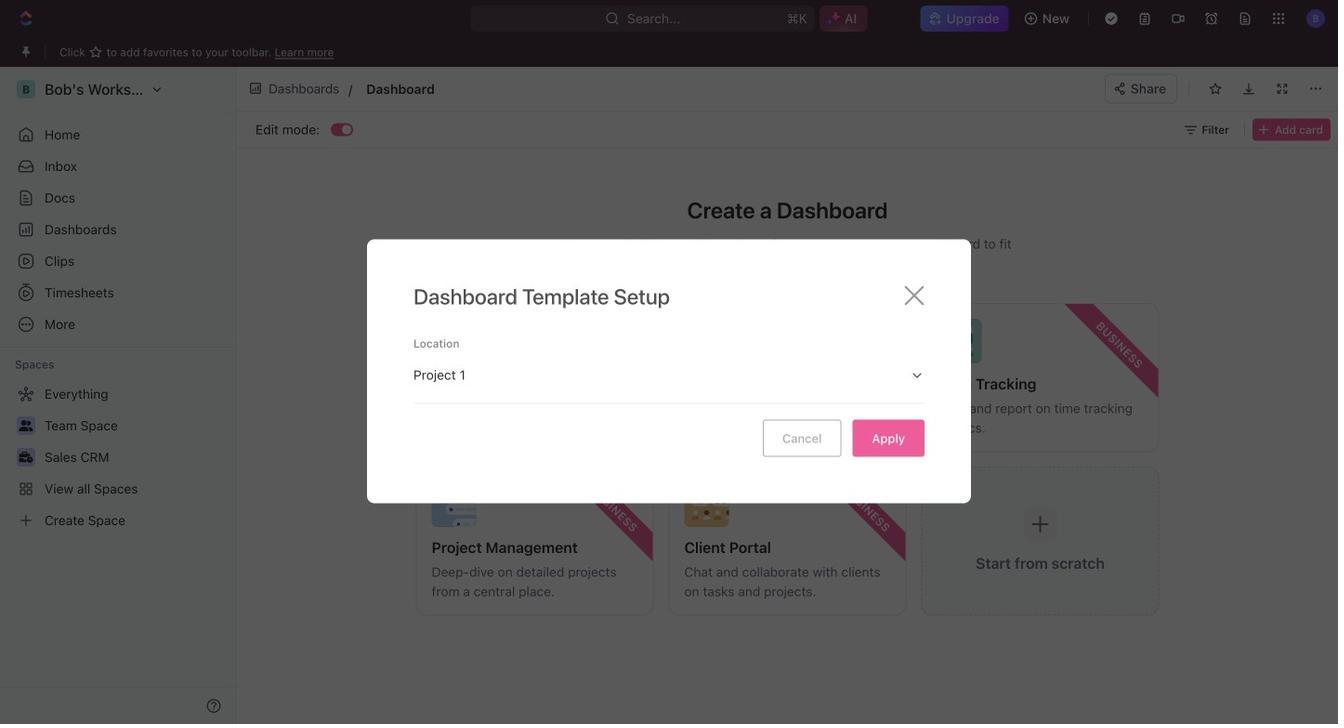 Task type: vqa. For each thing, say whether or not it's contained in the screenshot.
tree
yes



Task type: locate. For each thing, give the bounding box(es) containing it.
simple dashboard image
[[432, 319, 477, 364]]

tree inside sidebar "navigation"
[[7, 379, 229, 536]]

project management image
[[432, 483, 477, 527]]

sidebar navigation
[[0, 67, 237, 724]]

None text field
[[367, 77, 660, 100]]

tree
[[7, 379, 229, 536]]

time tracking image
[[938, 319, 982, 364]]

dialog
[[367, 239, 972, 504]]



Task type: describe. For each thing, give the bounding box(es) containing it.
client portal image
[[685, 483, 729, 527]]



